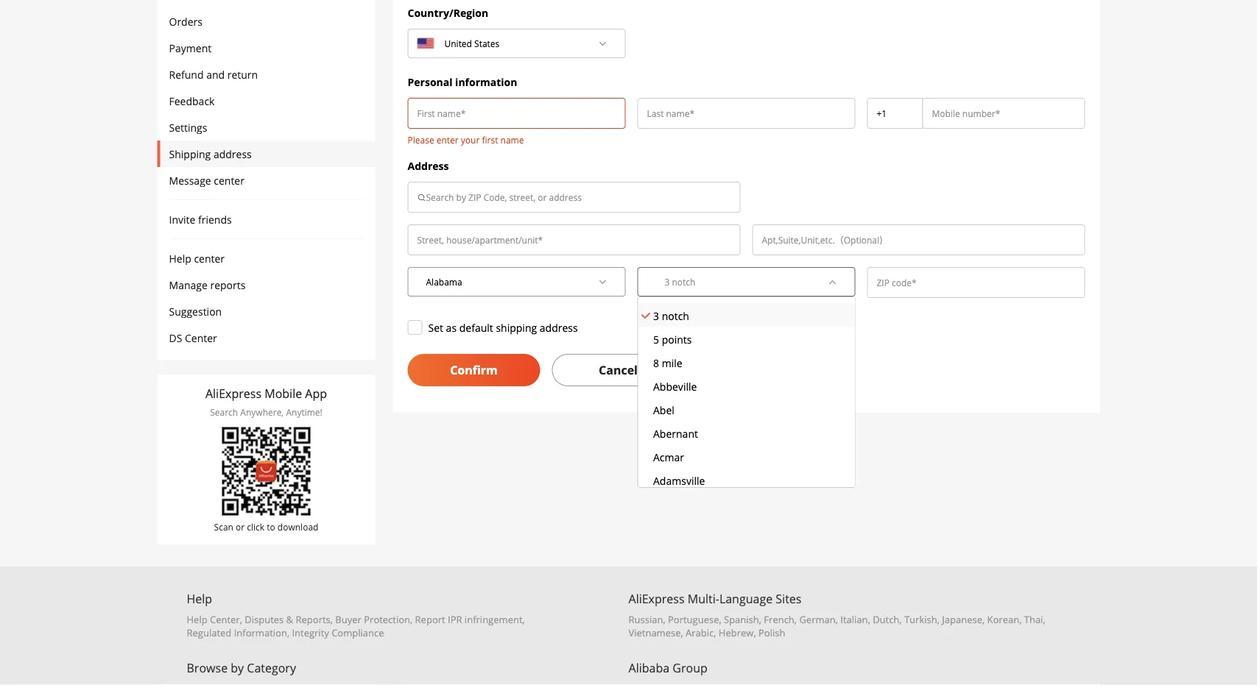 Task type: vqa. For each thing, say whether or not it's contained in the screenshot.
Payment on the left top of the page
yes



Task type: describe. For each thing, give the bounding box(es) containing it.
payment
[[169, 41, 212, 55]]

, left buyer
[[331, 614, 333, 627]]

sites
[[776, 591, 802, 607]]

personal
[[408, 75, 453, 89]]

language
[[720, 591, 773, 607]]

enter
[[437, 134, 459, 146]]

ds
[[169, 331, 182, 345]]

alibaba
[[629, 661, 670, 677]]

refund and return
[[169, 67, 258, 81]]

invite
[[169, 213, 195, 227]]

abbeville
[[653, 380, 697, 394]]

confirm
[[450, 362, 498, 378]]

, left french
[[759, 614, 762, 627]]

turkish link
[[905, 614, 938, 627]]

multi-
[[688, 591, 720, 607]]

please enter your first name row
[[402, 98, 1091, 147]]

refund
[[169, 67, 204, 81]]

search
[[210, 407, 238, 419]]

scan or click to download
[[214, 521, 319, 533]]

states
[[474, 37, 500, 49]]

none field inside please enter your first name row
[[877, 106, 914, 121]]

german link
[[800, 614, 836, 627]]

first
[[482, 134, 498, 146]]

italian
[[841, 614, 868, 627]]

alabama row
[[402, 267, 1091, 303]]

vietnamese link
[[629, 627, 681, 640]]

, left spanish
[[719, 614, 722, 627]]

download
[[278, 521, 319, 533]]

arabic link
[[686, 627, 714, 640]]

help help center , disputes & reports , buyer protection , report ipr infringement , regulated information , integrity compliance
[[187, 591, 525, 640]]

message center
[[169, 173, 245, 187]]

cancel
[[599, 362, 638, 378]]

abernant
[[653, 427, 698, 441]]

, left the report
[[410, 614, 413, 627]]

reports
[[296, 614, 331, 627]]

0 vertical spatial center
[[185, 331, 217, 345]]

friends
[[198, 213, 232, 227]]

manage
[[169, 278, 208, 292]]

, left italian link
[[836, 614, 838, 627]]

aliexpress for multi-
[[629, 591, 685, 607]]

country/region
[[408, 6, 489, 20]]

regulated information link
[[187, 627, 287, 640]]

&
[[286, 614, 293, 627]]

suggestion
[[169, 305, 222, 319]]

polish
[[759, 627, 786, 640]]

vietnamese
[[629, 627, 681, 640]]

adamsville
[[653, 475, 705, 489]]

Mobile number* field
[[932, 106, 1076, 121]]

anywhere,
[[240, 407, 284, 419]]

First name* field
[[417, 106, 616, 121]]

thai
[[1025, 614, 1043, 627]]

scan
[[214, 521, 233, 533]]

invite friends
[[169, 213, 232, 227]]

as
[[446, 321, 457, 335]]

german
[[800, 614, 836, 627]]

mobile
[[265, 386, 302, 402]]

return
[[227, 67, 258, 81]]

center inside help help center , disputes & reports , buyer protection , report ipr infringement , regulated information , integrity compliance
[[210, 614, 240, 627]]

aliexpress mobile app search anywhere, anytime!
[[206, 386, 327, 419]]

aliexpress for mobile
[[206, 386, 262, 402]]

, left portuguese
[[663, 614, 666, 627]]

thai link
[[1025, 614, 1043, 627]]

dutch link
[[873, 614, 900, 627]]

settings
[[169, 120, 207, 134]]

korean link
[[988, 614, 1020, 627]]

message
[[169, 173, 211, 187]]

italian link
[[841, 614, 868, 627]]

center for message center
[[214, 173, 245, 187]]

disputes & reports link
[[245, 614, 331, 627]]

search image
[[417, 193, 426, 202]]

spanish
[[724, 614, 759, 627]]

feedback
[[169, 94, 215, 108]]

ZIP code* field
[[877, 276, 1076, 290]]

report ipr infringement link
[[415, 614, 523, 627]]

hebrew
[[719, 627, 754, 640]]

, right ipr
[[523, 614, 525, 627]]

protection
[[364, 614, 410, 627]]

russian
[[629, 614, 663, 627]]

, left "dutch"
[[868, 614, 871, 627]]

, left thai
[[1020, 614, 1022, 627]]

8 mile
[[653, 357, 682, 371]]

5 points
[[653, 333, 692, 347]]

8
[[653, 357, 659, 371]]



Task type: locate. For each thing, give the bounding box(es) containing it.
help up browse
[[187, 614, 207, 627]]

group
[[673, 661, 708, 677]]

alabama
[[426, 276, 462, 288]]

aliexpress inside aliexpress multi-language sites russian , portuguese , spanish , french , german , italian , dutch , turkish , japanese , korean , thai , vietnamese , arabic , hebrew , polish
[[629, 591, 685, 607]]

app
[[305, 386, 327, 402]]

mile
[[662, 357, 682, 371]]

0 horizontal spatial address
[[214, 147, 252, 161]]

center right ds on the left of the page
[[185, 331, 217, 345]]

your
[[461, 134, 480, 146]]

aliexpress inside aliexpress mobile app search anywhere, anytime!
[[206, 386, 262, 402]]

address up message center
[[214, 147, 252, 161]]

1 vertical spatial help
[[187, 591, 212, 607]]

address
[[408, 159, 449, 173]]

ds center
[[169, 331, 217, 345]]

2 vertical spatial help
[[187, 614, 207, 627]]

, right korean link
[[1043, 614, 1046, 627]]

portuguese
[[668, 614, 719, 627]]

, left the japanese "link"
[[938, 614, 940, 627]]

ipr
[[448, 614, 462, 627]]

, left hebrew
[[714, 627, 716, 640]]

arabic
[[686, 627, 714, 640]]

confirm button
[[408, 354, 540, 387]]

1 vertical spatial center
[[194, 252, 225, 266]]

acmar
[[653, 451, 684, 465]]

,
[[240, 614, 242, 627], [331, 614, 333, 627], [410, 614, 413, 627], [523, 614, 525, 627], [663, 614, 666, 627], [719, 614, 722, 627], [759, 614, 762, 627], [795, 614, 797, 627], [836, 614, 838, 627], [868, 614, 871, 627], [900, 614, 902, 627], [938, 614, 940, 627], [983, 614, 985, 627], [1020, 614, 1022, 627], [1043, 614, 1046, 627], [287, 627, 290, 640], [681, 627, 683, 640], [714, 627, 716, 640], [754, 627, 756, 640]]

hebrew link
[[719, 627, 754, 640]]

please enter your first name
[[408, 134, 524, 146]]

center down shipping address
[[214, 173, 245, 187]]

Last name* field
[[647, 106, 846, 121]]

category
[[247, 661, 296, 677]]

help center link
[[187, 614, 240, 627]]

regulated
[[187, 627, 232, 640]]

, left arabic link
[[681, 627, 683, 640]]

0 vertical spatial address
[[214, 147, 252, 161]]

french
[[764, 614, 795, 627]]

, left korean
[[983, 614, 985, 627]]

, left german
[[795, 614, 797, 627]]

to
[[267, 521, 275, 533]]

name
[[501, 134, 524, 146]]

aliexpress
[[206, 386, 262, 402], [629, 591, 685, 607]]

buyer protection link
[[335, 614, 410, 627]]

points
[[662, 333, 692, 347]]

cancel button
[[552, 354, 685, 387]]

portuguese link
[[668, 614, 719, 627]]

set as default shipping address
[[428, 321, 578, 335]]

manage reports
[[169, 278, 246, 292]]

center left "disputes"
[[210, 614, 240, 627]]

, left "disputes"
[[240, 614, 242, 627]]

click
[[247, 521, 265, 533]]

united states
[[445, 37, 500, 49]]

1 vertical spatial aliexpress
[[629, 591, 685, 607]]

center for help center
[[194, 252, 225, 266]]

report
[[415, 614, 445, 627]]

united
[[445, 37, 472, 49]]

browse
[[187, 661, 228, 677]]

, left turkish
[[900, 614, 902, 627]]

help up manage
[[169, 252, 191, 266]]

1 vertical spatial center
[[210, 614, 240, 627]]

compliance
[[332, 627, 384, 640]]

, left polish
[[754, 627, 756, 640]]

buyer
[[335, 614, 362, 627]]

, left integrity
[[287, 627, 290, 640]]

1 vertical spatial address
[[540, 321, 578, 335]]

or
[[236, 521, 245, 533]]

help for help center
[[169, 252, 191, 266]]

information
[[455, 75, 518, 89]]

address inside grid
[[540, 321, 578, 335]]

set
[[428, 321, 443, 335]]

help center
[[169, 252, 225, 266]]

0 vertical spatial center
[[214, 173, 245, 187]]

help
[[169, 252, 191, 266], [187, 591, 212, 607], [187, 614, 207, 627]]

polish link
[[759, 627, 786, 640]]

shipping
[[169, 147, 211, 161]]

alibaba group
[[629, 661, 708, 677]]

korean
[[988, 614, 1020, 627]]

1 horizontal spatial aliexpress
[[629, 591, 685, 607]]

1 horizontal spatial address
[[540, 321, 578, 335]]

help up help center link
[[187, 591, 212, 607]]

3 notch field
[[656, 270, 820, 295]]

russian link
[[629, 614, 663, 627]]

aliexpress up russian
[[629, 591, 685, 607]]

address right shipping
[[540, 321, 578, 335]]

integrity
[[292, 627, 329, 640]]

Search by ZIP Code, street, or address field
[[426, 190, 731, 205]]

list box
[[638, 297, 856, 492]]

reports
[[210, 278, 246, 292]]

address
[[214, 147, 252, 161], [540, 321, 578, 335]]

0 vertical spatial aliexpress
[[206, 386, 262, 402]]

anytime!
[[286, 407, 323, 419]]

Street, house/apartment/unit* field
[[417, 233, 731, 248]]

center up manage reports
[[194, 252, 225, 266]]

Apt,Suite,Unit,etc.（Optional） field
[[762, 233, 1076, 248]]

turkish
[[905, 614, 938, 627]]

list box containing 3 notch
[[638, 297, 856, 492]]

japanese link
[[942, 614, 983, 627]]

grid
[[402, 5, 1091, 387]]

orders
[[169, 14, 203, 28]]

infringement
[[465, 614, 523, 627]]

arrow down image
[[599, 39, 607, 48], [599, 278, 607, 287], [828, 278, 837, 287]]

0 vertical spatial help
[[169, 252, 191, 266]]

by
[[231, 661, 244, 677]]

center
[[185, 331, 217, 345], [210, 614, 240, 627]]

shipping address
[[169, 147, 252, 161]]

browse by category
[[187, 661, 296, 677]]

and
[[206, 67, 225, 81]]

default
[[460, 321, 493, 335]]

3
[[653, 310, 659, 324]]

0 horizontal spatial aliexpress
[[206, 386, 262, 402]]

5
[[653, 333, 659, 347]]

None field
[[877, 106, 914, 121]]

japanese
[[942, 614, 983, 627]]

disputes
[[245, 614, 284, 627]]

personal information
[[408, 75, 518, 89]]

help for help help center , disputes & reports , buyer protection , report ipr infringement , regulated information , integrity compliance
[[187, 591, 212, 607]]

shipping
[[496, 321, 537, 335]]

grid containing confirm
[[402, 5, 1091, 387]]

please
[[408, 134, 434, 146]]

aliexpress up search
[[206, 386, 262, 402]]

row
[[402, 225, 1091, 267]]

spanish link
[[724, 614, 759, 627]]



